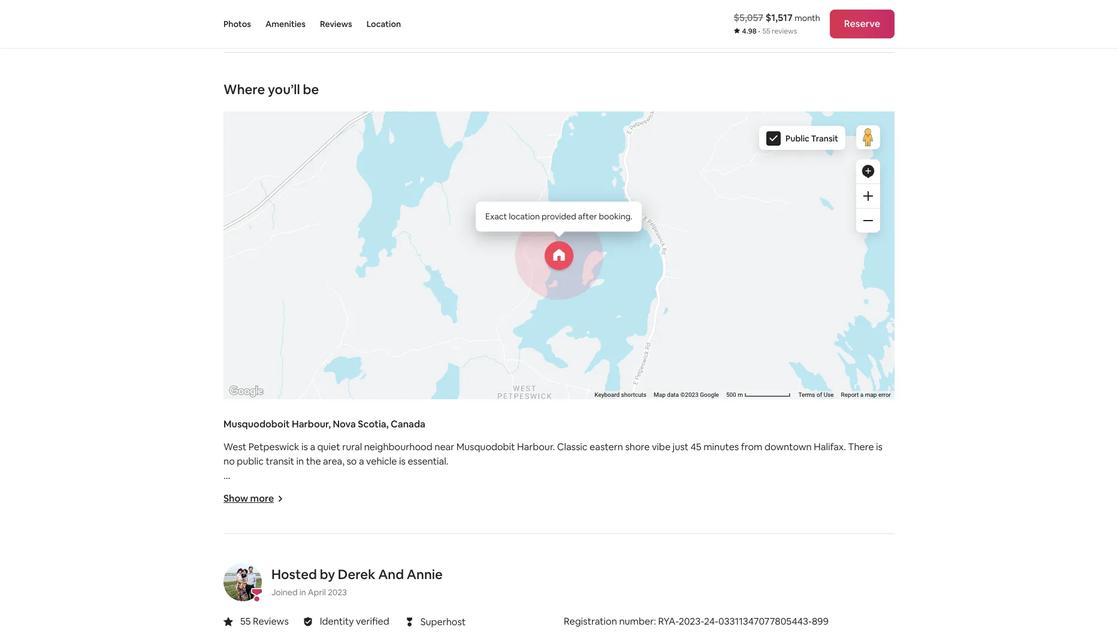 Task type: locate. For each thing, give the bounding box(es) containing it.
report a map error
[[842, 392, 892, 398]]

west petpeswick is a quiet rural neighbourhood near musquodobit harbour. classic eastern shore vibe just 45 minutes from downtown halifax. there is no public transit in the area, so a vehicle is essential.
[[224, 441, 883, 468]]

the up famous
[[385, 484, 400, 496]]

0 vertical spatial over
[[562, 527, 581, 540]]

just left down
[[277, 484, 293, 496]]

lawrencetown,
[[763, 527, 830, 540]]

a left map
[[861, 392, 864, 398]]

over right -
[[562, 527, 581, 540]]

the left famous
[[365, 498, 380, 511]]

minutes right 5
[[736, 484, 772, 496]]

1 vertical spatial which
[[786, 570, 812, 583]]

which right trails,
[[786, 570, 812, 583]]

minutes
[[704, 441, 739, 453], [736, 484, 772, 496]]

reviews left location
[[320, 19, 352, 29]]

which inside the closest beach is martinique, which is nova scotia's longest sandy beach - over 5km long! other nearby beaches include lawrencetown, clam harbour, and taylor head.
[[366, 527, 392, 540]]

0 horizontal spatial harbour
[[417, 498, 453, 511]]

harbour,
[[292, 418, 331, 430], [857, 527, 895, 540], [472, 570, 510, 583]]

󰀃
[[407, 615, 413, 629]]

with inside the cabin is just down the road from the incredible lupin dining and pantry. the village of musquodoboit harbour is 5 minutes away, with several restaurants and shops including the famous harbour fish 'n fries, and uprooted market and cafe.
[[800, 484, 820, 496]]

0 vertical spatial just
[[673, 441, 689, 453]]

incredible right feature
[[848, 570, 892, 583]]

0 horizontal spatial from
[[362, 484, 383, 496]]

0 horizontal spatial over
[[250, 585, 270, 597]]

$5,057 $1,517 month
[[734, 11, 821, 24]]

1 horizontal spatial nova
[[403, 527, 425, 540]]

and
[[504, 484, 521, 496], [276, 498, 292, 511], [509, 498, 526, 511], [606, 498, 622, 511], [224, 541, 240, 554], [652, 570, 669, 583]]

musquodoboit down scotia's
[[405, 570, 470, 583]]

the for longest
[[224, 527, 241, 540]]

error
[[879, 392, 892, 398]]

there inside west petpeswick is a quiet rural neighbourhood near musquodobit harbour. classic eastern shore vibe just 45 minutes from downtown halifax. there is no public transit in the area, so a vehicle is essential.
[[849, 441, 875, 453]]

0 vertical spatial in
[[297, 455, 304, 468]]

from inside the cabin is just down the road from the incredible lupin dining and pantry. the village of musquodoboit harbour is 5 minutes away, with several restaurants and shops including the famous harbour fish 'n fries, and uprooted market and cafe.
[[362, 484, 383, 496]]

village
[[574, 484, 602, 496]]

petpeswick
[[249, 441, 299, 453]]

0 horizontal spatial just
[[277, 484, 293, 496]]

0 vertical spatial a
[[861, 392, 864, 398]]

and right more
[[276, 498, 292, 511]]

from right road
[[362, 484, 383, 496]]

0 vertical spatial nova
[[333, 418, 356, 430]]

0 vertical spatial with
[[800, 484, 820, 496]]

canada
[[391, 418, 426, 430]]

harbour.
[[517, 441, 555, 453]]

registration
[[564, 615, 617, 628]]

and inside the there are incredible hiking/biking trails in musquodoboit harbour, with both flat gravelled trailway and backcountry woods trails, which feature incredible views over the musquodoboit valley.
[[652, 570, 669, 583]]

from left downtown
[[741, 441, 763, 453]]

0 vertical spatial reviews
[[320, 19, 352, 29]]

shortcuts
[[621, 392, 647, 398]]

1 vertical spatial there
[[224, 570, 249, 583]]

there
[[849, 441, 875, 453], [224, 570, 249, 583]]

1 horizontal spatial there
[[849, 441, 875, 453]]

the inside the closest beach is martinique, which is nova scotia's longest sandy beach - over 5km long! other nearby beaches include lawrencetown, clam harbour, and taylor head.
[[224, 527, 241, 540]]

0 vertical spatial harbour
[[682, 484, 718, 496]]

harbour, up quiet
[[292, 418, 331, 430]]

musquodoboit down the 'by'
[[289, 585, 354, 597]]

2 horizontal spatial a
[[861, 392, 864, 398]]

1 vertical spatial just
[[277, 484, 293, 496]]

and right trailway at the right of the page
[[652, 570, 669, 583]]

1 horizontal spatial incredible
[[402, 484, 446, 496]]

0 horizontal spatial a
[[310, 441, 315, 453]]

report
[[842, 392, 859, 398]]

is
[[302, 441, 308, 453], [877, 441, 883, 453], [399, 455, 406, 468], [269, 484, 275, 496], [720, 484, 727, 496], [306, 527, 312, 540], [394, 527, 401, 540]]

2 vertical spatial a
[[359, 455, 364, 468]]

incredible down essential.
[[402, 484, 446, 496]]

in inside the "hosted by derek and annie joined in april 2023"
[[300, 587, 306, 598]]

0 horizontal spatial beach
[[276, 527, 304, 540]]

public
[[786, 133, 810, 144]]

reviews down the joined
[[253, 615, 289, 628]]

with right away,
[[800, 484, 820, 496]]

2 horizontal spatial harbour,
[[857, 527, 895, 540]]

0 horizontal spatial 55
[[240, 615, 251, 628]]

in inside west petpeswick is a quiet rural neighbourhood near musquodobit harbour. classic eastern shore vibe just 45 minutes from downtown halifax. there is no public transit in the area, so a vehicle is essential.
[[297, 455, 304, 468]]

the down hosted
[[272, 585, 287, 597]]

the
[[306, 455, 321, 468], [322, 484, 337, 496], [385, 484, 400, 496], [365, 498, 380, 511], [272, 585, 287, 597]]

2 horizontal spatial incredible
[[848, 570, 892, 583]]

1 vertical spatial reviews
[[253, 615, 289, 628]]

the
[[224, 484, 241, 496], [555, 484, 572, 496], [224, 527, 241, 540]]

1 horizontal spatial which
[[786, 570, 812, 583]]

just left 45
[[673, 441, 689, 453]]

are
[[252, 570, 266, 583]]

the left closest
[[224, 527, 241, 540]]

views
[[224, 585, 248, 597]]

5km
[[584, 527, 603, 540]]

minutes right 45
[[704, 441, 739, 453]]

1 horizontal spatial over
[[562, 527, 581, 540]]

map
[[654, 392, 666, 398]]

beach
[[276, 527, 304, 540], [527, 527, 554, 540]]

cafe.
[[624, 498, 648, 511]]

nova left scotia's
[[403, 527, 425, 540]]

in left april
[[300, 587, 306, 598]]

1 horizontal spatial with
[[800, 484, 820, 496]]

nova up "rural" at bottom
[[333, 418, 356, 430]]

is left 5
[[720, 484, 727, 496]]

backcountry
[[671, 570, 727, 583]]

valley.
[[356, 585, 383, 597]]

identity verified
[[320, 615, 389, 628]]

harbour down lupin
[[417, 498, 453, 511]]

0 horizontal spatial of
[[604, 484, 613, 496]]

of inside the cabin is just down the road from the incredible lupin dining and pantry. the village of musquodoboit harbour is 5 minutes away, with several restaurants and shops including the famous harbour fish 'n fries, and uprooted market and cafe.
[[604, 484, 613, 496]]

there up views
[[224, 570, 249, 583]]

899
[[812, 615, 829, 628]]

a left quiet
[[310, 441, 315, 453]]

1 vertical spatial minutes
[[736, 484, 772, 496]]

over
[[562, 527, 581, 540], [250, 585, 270, 597]]

harbour, right clam
[[857, 527, 895, 540]]

long!
[[605, 527, 626, 540]]

harbour left 5
[[682, 484, 718, 496]]

registration number : rya-2023-24-03311347077805443-899
[[564, 615, 829, 628]]

1 vertical spatial 55
[[240, 615, 251, 628]]

neighbourhood
[[364, 441, 433, 453]]

0 vertical spatial minutes
[[704, 441, 739, 453]]

0 vertical spatial from
[[741, 441, 763, 453]]

1 vertical spatial of
[[604, 484, 613, 496]]

1 horizontal spatial harbour,
[[472, 570, 510, 583]]

1 vertical spatial harbour
[[417, 498, 453, 511]]

with inside the there are incredible hiking/biking trails in musquodoboit harbour, with both flat gravelled trailway and backcountry woods trails, which feature incredible views over the musquodoboit valley.
[[512, 570, 531, 583]]

1 vertical spatial with
[[512, 570, 531, 583]]

dining
[[474, 484, 502, 496]]

just inside the cabin is just down the road from the incredible lupin dining and pantry. the village of musquodoboit harbour is 5 minutes away, with several restaurants and shops including the famous harbour fish 'n fries, and uprooted market and cafe.
[[277, 484, 293, 496]]

0 horizontal spatial which
[[366, 527, 392, 540]]

drag pegman onto the map to open street view image
[[857, 125, 881, 149]]

public
[[237, 455, 264, 468]]

report a map error link
[[842, 392, 892, 398]]

of left use
[[817, 392, 823, 398]]

2 beach from the left
[[527, 527, 554, 540]]

55 reviews
[[240, 615, 289, 628]]

in right trails
[[396, 570, 403, 583]]

number
[[620, 615, 654, 628]]

-
[[556, 527, 560, 540]]

55 down views
[[240, 615, 251, 628]]

beach up head.
[[276, 527, 304, 540]]

in inside the there are incredible hiking/biking trails in musquodoboit harbour, with both flat gravelled trailway and backcountry woods trails, which feature incredible views over the musquodoboit valley.
[[396, 570, 403, 583]]

1 horizontal spatial of
[[817, 392, 823, 398]]

0 horizontal spatial with
[[512, 570, 531, 583]]

zoom out image
[[864, 216, 874, 225]]

55
[[763, 26, 771, 36], [240, 615, 251, 628]]

incredible inside the cabin is just down the road from the incredible lupin dining and pantry. the village of musquodoboit harbour is 5 minutes away, with several restaurants and shops including the famous harbour fish 'n fries, and uprooted market and cafe.
[[402, 484, 446, 496]]

is down neighbourhood on the bottom of page
[[399, 455, 406, 468]]

the left area,
[[306, 455, 321, 468]]

beach left -
[[527, 527, 554, 540]]

which down famous
[[366, 527, 392, 540]]

longest
[[463, 527, 496, 540]]

harbour, down longest
[[472, 570, 510, 583]]

minutes inside west petpeswick is a quiet rural neighbourhood near musquodobit harbour. classic eastern shore vibe just 45 minutes from downtown halifax. there is no public transit in the area, so a vehicle is essential.
[[704, 441, 739, 453]]

of right the village
[[604, 484, 613, 496]]

musquodoboit up 'cafe.'
[[615, 484, 680, 496]]

1 vertical spatial over
[[250, 585, 270, 597]]

there right halifax.
[[849, 441, 875, 453]]

with left both
[[512, 570, 531, 583]]

0 horizontal spatial reviews
[[253, 615, 289, 628]]

nova inside the closest beach is martinique, which is nova scotia's longest sandy beach - over 5km long! other nearby beaches include lawrencetown, clam harbour, and taylor head.
[[403, 527, 425, 540]]

2 vertical spatial in
[[300, 587, 306, 598]]

1 horizontal spatial reviews
[[320, 19, 352, 29]]

1 horizontal spatial just
[[673, 441, 689, 453]]

incredible up the joined
[[268, 570, 311, 583]]

minutes inside the cabin is just down the road from the incredible lupin dining and pantry. the village of musquodoboit harbour is 5 minutes away, with several restaurants and shops including the famous harbour fish 'n fries, and uprooted market and cafe.
[[736, 484, 772, 496]]

1 vertical spatial in
[[396, 570, 403, 583]]

a right so on the bottom of page
[[359, 455, 364, 468]]

the up including
[[322, 484, 337, 496]]

1 vertical spatial nova
[[403, 527, 425, 540]]

0 horizontal spatial there
[[224, 570, 249, 583]]

1 horizontal spatial harbour
[[682, 484, 718, 496]]

show more
[[224, 492, 274, 505]]

0 horizontal spatial harbour,
[[292, 418, 331, 430]]

over down 'are'
[[250, 585, 270, 597]]

1 horizontal spatial from
[[741, 441, 763, 453]]

in right transit
[[297, 455, 304, 468]]

google map
showing 0 points of interest. region
[[202, 109, 969, 415]]

1 vertical spatial harbour,
[[857, 527, 895, 540]]

$5,057
[[734, 11, 764, 24]]

the cabin is just down the road from the incredible lupin dining and pantry. the village of musquodoboit harbour is 5 minutes away, with several restaurants and shops including the famous harbour fish 'n fries, and uprooted market and cafe.
[[224, 484, 853, 511]]

and left the taylor
[[224, 541, 240, 554]]

2 vertical spatial harbour,
[[472, 570, 510, 583]]

famous
[[382, 498, 415, 511]]

nearby
[[656, 527, 687, 540]]

0 vertical spatial which
[[366, 527, 392, 540]]

0 horizontal spatial incredible
[[268, 570, 311, 583]]

is right cabin
[[269, 484, 275, 496]]

quiet
[[318, 441, 340, 453]]

musquodoboit
[[224, 418, 290, 430], [615, 484, 680, 496], [405, 570, 470, 583], [289, 585, 354, 597]]

clam
[[832, 527, 855, 540]]

5
[[729, 484, 734, 496]]

data
[[667, 392, 679, 398]]

just
[[673, 441, 689, 453], [277, 484, 293, 496]]

0 vertical spatial of
[[817, 392, 823, 398]]

1 horizontal spatial beach
[[527, 527, 554, 540]]

superhost
[[421, 615, 466, 628]]

keyboard shortcuts button
[[595, 391, 647, 399]]

:
[[654, 615, 656, 628]]

1 horizontal spatial 55
[[763, 26, 771, 36]]

55 right ·
[[763, 26, 771, 36]]

derek and annie is a superhost. learn more about derek and annie. image
[[224, 563, 262, 601], [224, 563, 262, 601]]

keyboard
[[595, 392, 620, 398]]

musquodoboit inside the cabin is just down the road from the incredible lupin dining and pantry. the village of musquodoboit harbour is 5 minutes away, with several restaurants and shops including the famous harbour fish 'n fries, and uprooted market and cafe.
[[615, 484, 680, 496]]

1 horizontal spatial a
[[359, 455, 364, 468]]

·
[[759, 26, 761, 36]]

lupin
[[448, 484, 472, 496]]

0 horizontal spatial nova
[[333, 418, 356, 430]]

fries,
[[484, 498, 507, 511]]

1 vertical spatial from
[[362, 484, 383, 496]]

terms of use link
[[799, 392, 834, 398]]

0 vertical spatial there
[[849, 441, 875, 453]]

and left 'cafe.'
[[606, 498, 622, 511]]

add a place to the map image
[[862, 164, 876, 179]]

the up restaurants at the left of page
[[224, 484, 241, 496]]

transit
[[266, 455, 294, 468]]



Task type: describe. For each thing, give the bounding box(es) containing it.
zoom in image
[[864, 191, 874, 201]]

show
[[224, 492, 248, 505]]

and right fries,
[[509, 498, 526, 511]]

taylor
[[242, 541, 269, 554]]

0 vertical spatial harbour,
[[292, 418, 331, 430]]

near
[[435, 441, 455, 453]]

april
[[308, 587, 326, 598]]

vehicle
[[366, 455, 397, 468]]

500 m
[[727, 392, 745, 398]]

$1,517
[[766, 11, 793, 24]]

show more button
[[224, 492, 284, 505]]

trailway
[[616, 570, 650, 583]]

terms of use
[[799, 392, 834, 398]]

musquodobit
[[457, 441, 515, 453]]

halifax.
[[814, 441, 847, 453]]

use
[[824, 392, 834, 398]]

shore
[[626, 441, 650, 453]]

map data ©2023 google
[[654, 392, 719, 398]]

rya-
[[659, 615, 679, 628]]

is right halifax.
[[877, 441, 883, 453]]

which inside the there are incredible hiking/biking trails in musquodoboit harbour, with both flat gravelled trailway and backcountry woods trails, which feature incredible views over the musquodoboit valley.
[[786, 570, 812, 583]]

fish
[[455, 498, 472, 511]]

verified
[[356, 615, 389, 628]]

from inside west petpeswick is a quiet rural neighbourhood near musquodobit harbour. classic eastern shore vibe just 45 minutes from downtown halifax. there is no public transit in the area, so a vehicle is essential.
[[741, 441, 763, 453]]

amenities
[[266, 19, 306, 29]]

the inside west petpeswick is a quiet rural neighbourhood near musquodobit harbour. classic eastern shore vibe just 45 minutes from downtown halifax. there is no public transit in the area, so a vehicle is essential.
[[306, 455, 321, 468]]

reserve
[[845, 17, 881, 30]]

2023
[[328, 587, 347, 598]]

derek
[[338, 566, 376, 583]]

over inside the there are incredible hiking/biking trails in musquodoboit harbour, with both flat gravelled trailway and backcountry woods trails, which feature incredible views over the musquodoboit valley.
[[250, 585, 270, 597]]

musquodoboit up "petpeswick"
[[224, 418, 290, 430]]

restaurants
[[224, 498, 274, 511]]

keyboard shortcuts
[[595, 392, 647, 398]]

is left quiet
[[302, 441, 308, 453]]

beaches
[[689, 527, 727, 540]]

trails
[[372, 570, 393, 583]]

there inside the there are incredible hiking/biking trails in musquodoboit harbour, with both flat gravelled trailway and backcountry woods trails, which feature incredible views over the musquodoboit valley.
[[224, 570, 249, 583]]

is down famous
[[394, 527, 401, 540]]

down
[[295, 484, 320, 496]]

location
[[367, 19, 401, 29]]

hosted by derek and annie joined in april 2023
[[272, 566, 443, 598]]

pantry.
[[523, 484, 553, 496]]

and up fries,
[[504, 484, 521, 496]]

west
[[224, 441, 247, 453]]

your stay location, map pin image
[[545, 241, 574, 270]]

shops
[[295, 498, 321, 511]]

the inside the there are incredible hiking/biking trails in musquodoboit harbour, with both flat gravelled trailway and backcountry woods trails, which feature incredible views over the musquodoboit valley.
[[272, 585, 287, 597]]

away,
[[774, 484, 798, 496]]

the up uprooted
[[555, 484, 572, 496]]

just inside west petpeswick is a quiet rural neighbourhood near musquodobit harbour. classic eastern shore vibe just 45 minutes from downtown halifax. there is no public transit in the area, so a vehicle is essential.
[[673, 441, 689, 453]]

both
[[533, 570, 554, 583]]

the closest beach is martinique, which is nova scotia's longest sandy beach - over 5km long! other nearby beaches include lawrencetown, clam harbour, and taylor head.
[[224, 527, 895, 554]]

500 m button
[[723, 391, 795, 399]]

24-
[[704, 615, 719, 628]]

0 vertical spatial 55
[[763, 26, 771, 36]]

sandy
[[498, 527, 525, 540]]

'n
[[474, 498, 482, 511]]

45
[[691, 441, 702, 453]]

500
[[727, 392, 737, 398]]

feature
[[814, 570, 846, 583]]

other
[[628, 527, 654, 540]]

martinique,
[[314, 527, 364, 540]]

and
[[378, 566, 404, 583]]

map
[[866, 392, 877, 398]]

gravelled
[[573, 570, 614, 583]]

the for incredible
[[224, 484, 241, 496]]

©2023
[[681, 392, 699, 398]]

no
[[224, 455, 235, 468]]

classic
[[557, 441, 588, 453]]

reserve button
[[830, 10, 895, 38]]

photos
[[224, 19, 251, 29]]

google image
[[227, 384, 266, 399]]

there are incredible hiking/biking trails in musquodoboit harbour, with both flat gravelled trailway and backcountry woods trails, which feature incredible views over the musquodoboit valley.
[[224, 570, 892, 597]]

location button
[[367, 0, 401, 48]]

4.98 · 55 reviews
[[743, 26, 798, 36]]

joined
[[272, 587, 298, 598]]

over inside the closest beach is martinique, which is nova scotia's longest sandy beach - over 5km long! other nearby beaches include lawrencetown, clam harbour, and taylor head.
[[562, 527, 581, 540]]

03311347077805443-
[[719, 615, 812, 628]]

identity
[[320, 615, 354, 628]]

include
[[729, 527, 760, 540]]

2023-
[[679, 615, 705, 628]]

public transit
[[786, 133, 839, 144]]

harbour, inside the there are incredible hiking/biking trails in musquodoboit harbour, with both flat gravelled trailway and backcountry woods trails, which feature incredible views over the musquodoboit valley.
[[472, 570, 510, 583]]

is down "shops"
[[306, 527, 312, 540]]

woods
[[729, 570, 758, 583]]

4.98
[[743, 26, 757, 36]]

road
[[339, 484, 360, 496]]

reviews
[[772, 26, 798, 36]]

1 vertical spatial a
[[310, 441, 315, 453]]

1 beach from the left
[[276, 527, 304, 540]]

by
[[320, 566, 335, 583]]

hiking/biking
[[313, 570, 370, 583]]

scotia,
[[358, 418, 389, 430]]

vibe
[[652, 441, 671, 453]]

and inside the closest beach is martinique, which is nova scotia's longest sandy beach - over 5km long! other nearby beaches include lawrencetown, clam harbour, and taylor head.
[[224, 541, 240, 554]]

where
[[224, 81, 265, 98]]

harbour, inside the closest beach is martinique, which is nova scotia's longest sandy beach - over 5km long! other nearby beaches include lawrencetown, clam harbour, and taylor head.
[[857, 527, 895, 540]]

market
[[573, 498, 604, 511]]

musquodoboit harbour, nova scotia, canada
[[224, 418, 426, 430]]

uprooted
[[528, 498, 570, 511]]

be
[[303, 81, 319, 98]]

amenities button
[[266, 0, 306, 48]]

photos button
[[224, 0, 251, 48]]

hosted
[[272, 566, 317, 583]]



Task type: vqa. For each thing, say whether or not it's contained in the screenshot.
Treating
no



